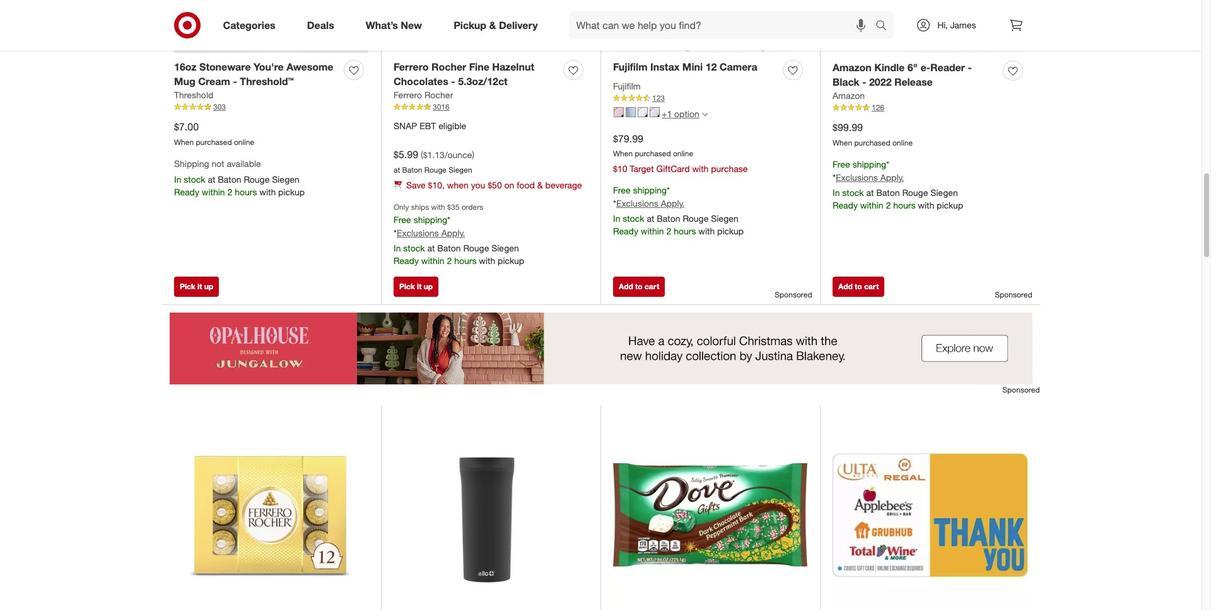 Task type: vqa. For each thing, say whether or not it's contained in the screenshot.
When
yes



Task type: locate. For each thing, give the bounding box(es) containing it.
food
[[517, 180, 535, 191]]

rocher up 3016
[[425, 90, 453, 100]]

2 add to cart button from the left
[[833, 277, 885, 297]]

purchased up 'not'
[[196, 138, 232, 147]]

add to cart
[[619, 282, 660, 292], [839, 282, 879, 292]]

(
[[421, 150, 423, 160]]

0 horizontal spatial &
[[489, 19, 496, 31]]

to for $99.99
[[855, 282, 862, 292]]

shipping not available in stock at  baton rouge siegen ready within 2 hours with pickup
[[174, 158, 305, 197]]

2 horizontal spatial when
[[833, 138, 853, 148]]

0 horizontal spatial add to cart
[[619, 282, 660, 292]]

thank you gift card (email delivery) image
[[833, 418, 1028, 611]]

0 horizontal spatial pick it up
[[180, 282, 213, 292]]

1 horizontal spatial free shipping * * exclusions apply. in stock at  baton rouge siegen ready within 2 hours with pickup
[[833, 159, 964, 211]]

1 horizontal spatial apply.
[[661, 198, 685, 209]]

stock down $99.99 when purchased online
[[843, 187, 864, 198]]

hi, james
[[938, 20, 977, 30]]

when
[[174, 138, 194, 147], [833, 138, 853, 148], [613, 149, 633, 159]]

2 fujifilm from the top
[[613, 81, 641, 92]]

+1
[[662, 108, 672, 119]]

stock down target
[[623, 213, 645, 224]]

sponsored for $79.99
[[775, 290, 812, 300]]

rocher for ferrero rocher fine hazelnut chocolates - 5.3oz/12ct
[[432, 61, 467, 73]]

exclusions apply. button down ships
[[397, 227, 465, 240]]

1 add from the left
[[619, 282, 633, 292]]

1 horizontal spatial add
[[839, 282, 853, 292]]

siegen
[[449, 165, 472, 175], [272, 174, 300, 185], [931, 187, 958, 198], [711, 213, 739, 224], [492, 243, 519, 254]]

1 fujifilm from the top
[[613, 61, 648, 73]]

ships
[[411, 202, 429, 212]]

2 inside shipping not available in stock at  baton rouge siegen ready within 2 hours with pickup
[[227, 187, 232, 197]]

free shipping * * exclusions apply. in stock at  baton rouge siegen ready within 2 hours with pickup down giftcard
[[613, 185, 744, 237]]

1 pick from the left
[[180, 282, 195, 292]]

fujifilm for fujifilm
[[613, 81, 641, 92]]

1 vertical spatial exclusions apply. button
[[616, 198, 685, 210]]

ferrero for ferrero rocher fine hazelnut chocolates - 5.3oz/12ct
[[394, 61, 429, 73]]

amazon for amazon
[[833, 90, 865, 101]]

$99.99 when purchased online
[[833, 121, 913, 148]]

amazon kindle 6" e-reader - black - 2022 release link
[[833, 61, 998, 90]]

pick it up for chocolates
[[399, 282, 433, 292]]

hours inside 'only ships with $35 orders free shipping * * exclusions apply. in stock at  baton rouge siegen ready within 2 hours with pickup'
[[454, 255, 477, 266]]

2 pick it up button from the left
[[394, 277, 439, 297]]

1 horizontal spatial it
[[417, 282, 422, 292]]

free down $10
[[613, 185, 631, 196]]

shipping down target
[[633, 185, 667, 196]]

0 vertical spatial rocher
[[432, 61, 467, 73]]

you're
[[254, 61, 284, 73]]

pick
[[180, 282, 195, 292], [399, 282, 415, 292]]

add
[[619, 282, 633, 292], [839, 282, 853, 292]]

apply.
[[881, 172, 904, 183], [661, 198, 685, 209], [442, 228, 465, 238]]

0 horizontal spatial cart
[[645, 282, 660, 292]]

when for $99.99
[[833, 138, 853, 148]]

to
[[636, 282, 643, 292], [855, 282, 862, 292]]

+1 option
[[662, 108, 700, 119]]

1 horizontal spatial exclusions apply. button
[[616, 198, 685, 210]]

2 vertical spatial apply.
[[442, 228, 465, 238]]

at down $99.99 when purchased online
[[867, 187, 874, 198]]

ferrero up chocolates on the top left of the page
[[394, 61, 429, 73]]

baton up save
[[402, 165, 422, 175]]

only ships with $35 orders free shipping * * exclusions apply. in stock at  baton rouge siegen ready within 2 hours with pickup
[[394, 202, 524, 266]]

add for $99.99
[[839, 282, 853, 292]]

1 horizontal spatial add to cart
[[839, 282, 879, 292]]

1 horizontal spatial pick it up
[[399, 282, 433, 292]]

*
[[887, 159, 890, 170], [833, 172, 836, 183], [667, 185, 670, 196], [613, 198, 616, 209], [447, 215, 451, 225], [394, 228, 397, 238]]

rouge inside shipping not available in stock at  baton rouge siegen ready within 2 hours with pickup
[[244, 174, 270, 185]]

& right pickup
[[489, 19, 496, 31]]

fujifilm
[[613, 61, 648, 73], [613, 81, 641, 92]]

2 horizontal spatial purchased
[[855, 138, 891, 148]]

0 vertical spatial shipping
[[853, 159, 887, 170]]

to for $79.99
[[636, 282, 643, 292]]

0 horizontal spatial exclusions
[[397, 228, 439, 238]]

at inside $5.99 ( $1.13 /ounce ) at baton rouge siegen
[[394, 165, 400, 175]]

2 add from the left
[[839, 282, 853, 292]]

clay white image
[[638, 107, 648, 117]]

1 horizontal spatial exclusions
[[616, 198, 659, 209]]

rocher inside the ferrero rocher fine hazelnut chocolates - 5.3oz/12ct
[[432, 61, 467, 73]]

2 horizontal spatial free
[[833, 159, 850, 170]]

threshold™
[[240, 75, 294, 88]]

1 vertical spatial ferrero
[[394, 90, 422, 100]]

exclusions apply. button down target
[[616, 198, 685, 210]]

on
[[505, 180, 515, 191]]

/ounce
[[445, 150, 472, 160]]

0 vertical spatial free
[[833, 159, 850, 170]]

123 link
[[613, 93, 808, 104]]

at down 'not'
[[208, 174, 215, 185]]

$10
[[613, 164, 628, 174]]

1 horizontal spatial cart
[[864, 282, 879, 292]]

purchased inside '$79.99 when purchased online $10 target giftcard with purchase'
[[635, 149, 671, 159]]

2 pick it up from the left
[[399, 282, 433, 292]]

baton down $35
[[437, 243, 461, 254]]

0 horizontal spatial online
[[234, 138, 254, 147]]

apply. down $35
[[442, 228, 465, 238]]

16oz
[[174, 61, 197, 73]]

online inside $7.00 when purchased online
[[234, 138, 254, 147]]

shipping
[[174, 158, 209, 169]]

dove promises peppermint bark dark chocolate candy - 7.94 oz image
[[613, 418, 808, 611], [613, 418, 808, 611]]

when inside $99.99 when purchased online
[[833, 138, 853, 148]]

0 horizontal spatial free
[[394, 215, 411, 225]]

* down $99.99 when purchased online
[[887, 159, 890, 170]]

add to cart button for $79.99
[[613, 277, 665, 297]]

when
[[447, 180, 469, 191]]

0 vertical spatial exclusions
[[836, 172, 878, 183]]

ready inside 'only ships with $35 orders free shipping * * exclusions apply. in stock at  baton rouge siegen ready within 2 hours with pickup'
[[394, 255, 419, 266]]

fujifilm for fujifilm instax mini 12 camera
[[613, 61, 648, 73]]

rouge inside $5.99 ( $1.13 /ounce ) at baton rouge siegen
[[425, 165, 447, 175]]

2 cart from the left
[[864, 282, 879, 292]]

1 up from the left
[[204, 282, 213, 292]]

rocher
[[432, 61, 467, 73], [425, 90, 453, 100]]

rocher inside ferrero rocher link
[[425, 90, 453, 100]]

0 horizontal spatial to
[[636, 282, 643, 292]]

chocolates
[[394, 75, 448, 88]]

1 amazon from the top
[[833, 61, 872, 74]]

baton down 'not'
[[218, 174, 241, 185]]

rocher left the fine
[[432, 61, 467, 73]]

0 horizontal spatial up
[[204, 282, 213, 292]]

purchased for $99.99
[[855, 138, 891, 148]]

0 horizontal spatial free shipping * * exclusions apply. in stock at  baton rouge siegen ready within 2 hours with pickup
[[613, 185, 744, 237]]

$7.00 when purchased online
[[174, 121, 254, 147]]

2 horizontal spatial online
[[893, 138, 913, 148]]

within
[[202, 187, 225, 197], [861, 200, 884, 211], [641, 226, 664, 237], [421, 255, 445, 266]]

1 vertical spatial shipping
[[633, 185, 667, 196]]

exclusions for $79.99
[[616, 198, 659, 209]]

ready
[[174, 187, 199, 197], [833, 200, 858, 211], [613, 226, 639, 237], [394, 255, 419, 266]]

1 horizontal spatial online
[[673, 149, 694, 159]]

online up available
[[234, 138, 254, 147]]

ferrero down chocolates on the top left of the page
[[394, 90, 422, 100]]

at down ships
[[427, 243, 435, 254]]

- left 5.3oz/12ct at top
[[451, 75, 455, 88]]

2
[[227, 187, 232, 197], [886, 200, 891, 211], [667, 226, 672, 237], [447, 255, 452, 266]]

2 vertical spatial shipping
[[414, 215, 447, 225]]

at down $5.99
[[394, 165, 400, 175]]

$79.99
[[613, 132, 644, 145]]

1 horizontal spatial shipping
[[633, 185, 667, 196]]

1 add to cart from the left
[[619, 282, 660, 292]]

online inside $99.99 when purchased online
[[893, 138, 913, 148]]

0 horizontal spatial exclusions apply. button
[[397, 227, 465, 240]]

cream
[[198, 75, 230, 88]]

2 vertical spatial exclusions
[[397, 228, 439, 238]]

0 vertical spatial amazon
[[833, 61, 872, 74]]

save
[[406, 180, 426, 191]]

exclusions down target
[[616, 198, 659, 209]]

+1 option button
[[608, 104, 714, 124]]

$5.99 ( $1.13 /ounce ) at baton rouge siegen
[[394, 148, 475, 175]]

exclusions down ships
[[397, 228, 439, 238]]

stock down ships
[[403, 243, 425, 254]]

16oz stoneware you're awesome mug cream - threshold™ image
[[174, 0, 369, 53], [174, 0, 369, 53]]

0 vertical spatial exclusions apply. button
[[836, 171, 904, 184]]

2 vertical spatial free
[[394, 215, 411, 225]]

amazon for amazon kindle 6" e-reader - black - 2022 release
[[833, 61, 872, 74]]

pick it up button
[[174, 277, 219, 297], [394, 277, 439, 297]]

online down 126 link
[[893, 138, 913, 148]]

ferrero rocher fine hazelnut chocolates - 5.3oz/12ct image
[[394, 0, 588, 53], [394, 0, 588, 53], [174, 418, 369, 611], [174, 418, 369, 611]]

ready inside shipping not available in stock at  baton rouge siegen ready within 2 hours with pickup
[[174, 187, 199, 197]]

exclusions apply. button
[[836, 171, 904, 184], [616, 198, 685, 210], [397, 227, 465, 240]]

purchased inside $99.99 when purchased online
[[855, 138, 891, 148]]

pickup
[[454, 19, 487, 31]]

ello arabica 14oz vacuum insulated stainless steel travel mug image
[[394, 418, 588, 611], [394, 418, 588, 611]]

exclusions down $99.99 when purchased online
[[836, 172, 878, 183]]

shipping down ships
[[414, 215, 447, 225]]

search button
[[870, 11, 901, 42]]

only
[[394, 202, 409, 212]]

siegen inside $5.99 ( $1.13 /ounce ) at baton rouge siegen
[[449, 165, 472, 175]]

&
[[489, 19, 496, 31], [538, 180, 543, 191]]

2 pick from the left
[[399, 282, 415, 292]]

1 pick it up from the left
[[180, 282, 213, 292]]

2 horizontal spatial exclusions apply. button
[[836, 171, 904, 184]]

pick it up
[[180, 282, 213, 292], [399, 282, 433, 292]]

1 horizontal spatial &
[[538, 180, 543, 191]]

stock down shipping
[[184, 174, 205, 185]]

hours
[[235, 187, 257, 197], [894, 200, 916, 211], [674, 226, 696, 237], [454, 255, 477, 266]]

2 horizontal spatial shipping
[[853, 159, 887, 170]]

0 horizontal spatial when
[[174, 138, 194, 147]]

1 vertical spatial &
[[538, 180, 543, 191]]

up
[[204, 282, 213, 292], [424, 282, 433, 292]]

beverage
[[546, 180, 582, 191]]

0 horizontal spatial it
[[198, 282, 202, 292]]

purchased down $99.99
[[855, 138, 891, 148]]

apply. down $99.99 when purchased online
[[881, 172, 904, 183]]

1 pick it up button from the left
[[174, 277, 219, 297]]

1 to from the left
[[636, 282, 643, 292]]

0 vertical spatial ferrero
[[394, 61, 429, 73]]

free for $79.99
[[613, 185, 631, 196]]

purchased inside $7.00 when purchased online
[[196, 138, 232, 147]]

0 horizontal spatial purchased
[[196, 138, 232, 147]]

ferrero
[[394, 61, 429, 73], [394, 90, 422, 100]]

1 horizontal spatial up
[[424, 282, 433, 292]]

What can we help you find? suggestions appear below search field
[[569, 11, 879, 39]]

lilac purple image
[[650, 107, 660, 117]]

1 vertical spatial free
[[613, 185, 631, 196]]

1 horizontal spatial purchased
[[635, 149, 671, 159]]

1 cart from the left
[[645, 282, 660, 292]]

online up giftcard
[[673, 149, 694, 159]]

0 horizontal spatial shipping
[[414, 215, 447, 225]]

- left 2022
[[863, 76, 867, 89]]

2 up from the left
[[424, 282, 433, 292]]

save $10, when you $50 on food & beverage
[[406, 180, 582, 191]]

1 horizontal spatial to
[[855, 282, 862, 292]]

stock
[[184, 174, 205, 185], [843, 187, 864, 198], [623, 213, 645, 224], [403, 243, 425, 254]]

when inside $7.00 when purchased online
[[174, 138, 194, 147]]

fujifilm instax mini 12 camera image
[[613, 0, 808, 53], [613, 0, 808, 53]]

2 horizontal spatial exclusions
[[836, 172, 878, 183]]

rouge
[[425, 165, 447, 175], [244, 174, 270, 185], [903, 187, 928, 198], [683, 213, 709, 224], [463, 243, 489, 254]]

1 horizontal spatial pick it up button
[[394, 277, 439, 297]]

1 horizontal spatial pick
[[399, 282, 415, 292]]

add to cart for $99.99
[[839, 282, 879, 292]]

apply. for $79.99
[[661, 198, 685, 209]]

online
[[234, 138, 254, 147], [893, 138, 913, 148], [673, 149, 694, 159]]

fujifilm up blue image
[[613, 81, 641, 92]]

pickup & delivery
[[454, 19, 538, 31]]

2 it from the left
[[417, 282, 422, 292]]

303
[[213, 102, 226, 112]]

all colors + 1 more colors element
[[702, 110, 708, 118]]

0 vertical spatial apply.
[[881, 172, 904, 183]]

purchased up target
[[635, 149, 671, 159]]

1 vertical spatial fujifilm
[[613, 81, 641, 92]]

shipping down $99.99 when purchased online
[[853, 159, 887, 170]]

it for chocolates
[[417, 282, 422, 292]]

baton inside $5.99 ( $1.13 /ounce ) at baton rouge siegen
[[402, 165, 422, 175]]

free down only
[[394, 215, 411, 225]]

new
[[401, 19, 422, 31]]

1 horizontal spatial free
[[613, 185, 631, 196]]

0 vertical spatial fujifilm
[[613, 61, 648, 73]]

amazon down black
[[833, 90, 865, 101]]

0 horizontal spatial pick it up button
[[174, 277, 219, 297]]

1 it from the left
[[198, 282, 202, 292]]

cart
[[645, 282, 660, 292], [864, 282, 879, 292]]

rouge inside 'only ships with $35 orders free shipping * * exclusions apply. in stock at  baton rouge siegen ready within 2 hours with pickup'
[[463, 243, 489, 254]]

- inside the ferrero rocher fine hazelnut chocolates - 5.3oz/12ct
[[451, 75, 455, 88]]

hazelnut
[[492, 61, 535, 73]]

amazon up black
[[833, 61, 872, 74]]

sponsored
[[775, 290, 812, 300], [995, 290, 1033, 300], [1003, 386, 1040, 395]]

free shipping * * exclusions apply. in stock at  baton rouge siegen ready within 2 hours with pickup for $79.99
[[613, 185, 744, 237]]

1 ferrero from the top
[[394, 61, 429, 73]]

baton
[[402, 165, 422, 175], [218, 174, 241, 185], [877, 187, 900, 198], [657, 213, 681, 224], [437, 243, 461, 254]]

when up $10
[[613, 149, 633, 159]]

0 horizontal spatial apply.
[[442, 228, 465, 238]]

2 amazon from the top
[[833, 90, 865, 101]]

amazon
[[833, 61, 872, 74], [833, 90, 865, 101]]

0 horizontal spatial add to cart button
[[613, 277, 665, 297]]

baton inside 'only ships with $35 orders free shipping * * exclusions apply. in stock at  baton rouge siegen ready within 2 hours with pickup'
[[437, 243, 461, 254]]

when down $7.00
[[174, 138, 194, 147]]

0 horizontal spatial pick
[[180, 282, 195, 292]]

rocher for ferrero rocher
[[425, 90, 453, 100]]

ferrero inside the ferrero rocher fine hazelnut chocolates - 5.3oz/12ct
[[394, 61, 429, 73]]

at
[[394, 165, 400, 175], [208, 174, 215, 185], [867, 187, 874, 198], [647, 213, 655, 224], [427, 243, 435, 254]]

1 horizontal spatial add to cart button
[[833, 277, 885, 297]]

1 horizontal spatial when
[[613, 149, 633, 159]]

1 vertical spatial amazon
[[833, 90, 865, 101]]

1 vertical spatial apply.
[[661, 198, 685, 209]]

pickup inside 'only ships with $35 orders free shipping * * exclusions apply. in stock at  baton rouge siegen ready within 2 hours with pickup'
[[498, 255, 524, 266]]

2 horizontal spatial apply.
[[881, 172, 904, 183]]

0 horizontal spatial add
[[619, 282, 633, 292]]

1 add to cart button from the left
[[613, 277, 665, 297]]

all colors + 1 more colors image
[[702, 112, 708, 117]]

delivery
[[499, 19, 538, 31]]

fujifilm up fujifilm link
[[613, 61, 648, 73]]

sponsored for $99.99
[[995, 290, 1033, 300]]

reader
[[931, 61, 965, 74]]

exclusions apply. button down $99.99 when purchased online
[[836, 171, 904, 184]]

& right food
[[538, 180, 543, 191]]

when down $99.99
[[833, 138, 853, 148]]

free shipping * * exclusions apply. in stock at  baton rouge siegen ready within 2 hours with pickup down $99.99 when purchased online
[[833, 159, 964, 211]]

* down $99.99
[[833, 172, 836, 183]]

1 vertical spatial rocher
[[425, 90, 453, 100]]

- down stoneware at left top
[[233, 75, 237, 88]]

amazon inside amazon kindle 6" e-reader - black - 2022 release
[[833, 61, 872, 74]]

amazon kindle 6" e-reader - black - 2022 release image
[[833, 0, 1028, 54], [833, 0, 1028, 54]]

free down $99.99
[[833, 159, 850, 170]]

pickup
[[278, 187, 305, 197], [937, 200, 964, 211], [718, 226, 744, 237], [498, 255, 524, 266]]

siegen inside 'only ships with $35 orders free shipping * * exclusions apply. in stock at  baton rouge siegen ready within 2 hours with pickup'
[[492, 243, 519, 254]]

shipping
[[853, 159, 887, 170], [633, 185, 667, 196], [414, 215, 447, 225]]

1 vertical spatial exclusions
[[616, 198, 659, 209]]

2 to from the left
[[855, 282, 862, 292]]

2 ferrero from the top
[[394, 90, 422, 100]]

apply. down giftcard
[[661, 198, 685, 209]]

2 add to cart from the left
[[839, 282, 879, 292]]

purchased
[[196, 138, 232, 147], [855, 138, 891, 148], [635, 149, 671, 159]]



Task type: describe. For each thing, give the bounding box(es) containing it.
at inside 'only ships with $35 orders free shipping * * exclusions apply. in stock at  baton rouge siegen ready within 2 hours with pickup'
[[427, 243, 435, 254]]

exclusions inside 'only ships with $35 orders free shipping * * exclusions apply. in stock at  baton rouge siegen ready within 2 hours with pickup'
[[397, 228, 439, 238]]

hours inside shipping not available in stock at  baton rouge siegen ready within 2 hours with pickup
[[235, 187, 257, 197]]

up for chocolates
[[424, 282, 433, 292]]

ferrero rocher fine hazelnut chocolates - 5.3oz/12ct
[[394, 61, 535, 88]]

stoneware
[[199, 61, 251, 73]]

add to cart button for $99.99
[[833, 277, 885, 297]]

hi,
[[938, 20, 948, 30]]

available
[[227, 158, 261, 169]]

deals
[[307, 19, 334, 31]]

add for $79.99
[[619, 282, 633, 292]]

fujifilm link
[[613, 80, 641, 93]]

james
[[951, 20, 977, 30]]

fujifilm instax mini 12 camera
[[613, 61, 758, 73]]

categories
[[223, 19, 276, 31]]

* down giftcard
[[667, 185, 670, 196]]

126 link
[[833, 102, 1028, 113]]

pick it up button for chocolates
[[394, 277, 439, 297]]

blue image
[[626, 107, 636, 117]]

- right reader
[[968, 61, 972, 74]]

pick for chocolates
[[399, 282, 415, 292]]

free inside 'only ships with $35 orders free shipping * * exclusions apply. in stock at  baton rouge siegen ready within 2 hours with pickup'
[[394, 215, 411, 225]]

$1.13
[[423, 150, 445, 160]]

* down $35
[[447, 215, 451, 225]]

what's new link
[[355, 11, 438, 39]]

within inside shipping not available in stock at  baton rouge siegen ready within 2 hours with pickup
[[202, 187, 225, 197]]

categories link
[[212, 11, 291, 39]]

free shipping * * exclusions apply. in stock at  baton rouge siegen ready within 2 hours with pickup for $99.99
[[833, 159, 964, 211]]

$99.99
[[833, 121, 863, 134]]

exclusions for $99.99
[[836, 172, 878, 183]]

not
[[212, 158, 224, 169]]

what's
[[366, 19, 398, 31]]

exclusions apply. button for $79.99
[[616, 198, 685, 210]]

3016
[[433, 102, 450, 112]]

threshold link
[[174, 89, 213, 102]]

target
[[630, 164, 654, 174]]

search
[[870, 20, 901, 33]]

up for mug
[[204, 282, 213, 292]]

online for $7.00
[[234, 138, 254, 147]]

stock inside shipping not available in stock at  baton rouge siegen ready within 2 hours with pickup
[[184, 174, 205, 185]]

baton down $99.99 when purchased online
[[877, 187, 900, 198]]

cart for $79.99
[[645, 282, 660, 292]]

fujifilm instax mini 12 camera link
[[613, 60, 758, 75]]

black
[[833, 76, 860, 89]]

$5.99
[[394, 148, 418, 161]]

release
[[895, 76, 933, 89]]

2022
[[870, 76, 892, 89]]

ebt
[[420, 121, 436, 131]]

exclusions apply. button for $99.99
[[836, 171, 904, 184]]

pick for mug
[[180, 282, 195, 292]]

* down $10
[[613, 198, 616, 209]]

pick it up button for mug
[[174, 277, 219, 297]]

$35
[[447, 202, 460, 212]]

purchased for $7.00
[[196, 138, 232, 147]]

2 vertical spatial exclusions apply. button
[[397, 227, 465, 240]]

fine
[[469, 61, 490, 73]]

ferrero for ferrero rocher
[[394, 90, 422, 100]]

126
[[872, 103, 885, 112]]

5.3oz/12ct
[[458, 75, 508, 88]]

303 link
[[174, 102, 369, 113]]

pickup inside shipping not available in stock at  baton rouge siegen ready within 2 hours with pickup
[[278, 187, 305, 197]]

amazon kindle 6" e-reader - black - 2022 release
[[833, 61, 972, 89]]

awesome
[[287, 61, 334, 73]]

6"
[[908, 61, 918, 74]]

3016 link
[[394, 102, 588, 113]]

amazon link
[[833, 90, 865, 102]]

$7.00
[[174, 121, 199, 133]]

123
[[652, 94, 665, 103]]

* down only
[[394, 228, 397, 238]]

siegen inside shipping not available in stock at  baton rouge siegen ready within 2 hours with pickup
[[272, 174, 300, 185]]

when for $7.00
[[174, 138, 194, 147]]

snap ebt eligible
[[394, 121, 466, 131]]

free for $99.99
[[833, 159, 850, 170]]

in inside shipping not available in stock at  baton rouge siegen ready within 2 hours with pickup
[[174, 174, 181, 185]]

giftcard
[[657, 164, 690, 174]]

kindle
[[875, 61, 905, 74]]

online inside '$79.99 when purchased online $10 target giftcard with purchase'
[[673, 149, 694, 159]]

what's new
[[366, 19, 422, 31]]

purchase
[[711, 164, 748, 174]]

at down target
[[647, 213, 655, 224]]

in inside 'only ships with $35 orders free shipping * * exclusions apply. in stock at  baton rouge siegen ready within 2 hours with pickup'
[[394, 243, 401, 254]]

stock inside 'only ships with $35 orders free shipping * * exclusions apply. in stock at  baton rouge siegen ready within 2 hours with pickup'
[[403, 243, 425, 254]]

mug
[[174, 75, 195, 88]]

mini
[[683, 61, 703, 73]]

blossom pink image
[[614, 107, 624, 117]]

snap
[[394, 121, 417, 131]]

add to cart for $79.99
[[619, 282, 660, 292]]

shipping inside 'only ships with $35 orders free shipping * * exclusions apply. in stock at  baton rouge siegen ready within 2 hours with pickup'
[[414, 215, 447, 225]]

cart for $99.99
[[864, 282, 879, 292]]

shipping for $99.99
[[853, 159, 887, 170]]

baton down giftcard
[[657, 213, 681, 224]]

online for $99.99
[[893, 138, 913, 148]]

deals link
[[296, 11, 350, 39]]

orders
[[462, 202, 484, 212]]

16oz stoneware you're awesome mug cream - threshold™
[[174, 61, 334, 88]]

ferrero rocher link
[[394, 89, 453, 102]]

at inside shipping not available in stock at  baton rouge siegen ready within 2 hours with pickup
[[208, 174, 215, 185]]

12
[[706, 61, 717, 73]]

with inside shipping not available in stock at  baton rouge siegen ready within 2 hours with pickup
[[260, 187, 276, 197]]

threshold
[[174, 90, 213, 100]]

with inside '$79.99 when purchased online $10 target giftcard with purchase'
[[693, 164, 709, 174]]

$10,
[[428, 180, 445, 191]]

eligible
[[439, 121, 466, 131]]

$50
[[488, 180, 502, 191]]

shipping for $79.99
[[633, 185, 667, 196]]

you
[[471, 180, 485, 191]]

within inside 'only ships with $35 orders free shipping * * exclusions apply. in stock at  baton rouge siegen ready within 2 hours with pickup'
[[421, 255, 445, 266]]

apply. inside 'only ships with $35 orders free shipping * * exclusions apply. in stock at  baton rouge siegen ready within 2 hours with pickup'
[[442, 228, 465, 238]]

baton inside shipping not available in stock at  baton rouge siegen ready within 2 hours with pickup
[[218, 174, 241, 185]]

ferrero rocher
[[394, 90, 453, 100]]

e-
[[921, 61, 931, 74]]

0 vertical spatial &
[[489, 19, 496, 31]]

option
[[675, 108, 700, 119]]

apply. for $99.99
[[881, 172, 904, 183]]

advertisement region
[[162, 313, 1040, 385]]

16oz stoneware you're awesome mug cream - threshold™ link
[[174, 60, 339, 89]]

2 inside 'only ships with $35 orders free shipping * * exclusions apply. in stock at  baton rouge siegen ready within 2 hours with pickup'
[[447, 255, 452, 266]]

instax
[[651, 61, 680, 73]]

it for mug
[[198, 282, 202, 292]]

camera
[[720, 61, 758, 73]]

$79.99 when purchased online $10 target giftcard with purchase
[[613, 132, 748, 174]]

- inside 16oz stoneware you're awesome mug cream - threshold™
[[233, 75, 237, 88]]

when inside '$79.99 when purchased online $10 target giftcard with purchase'
[[613, 149, 633, 159]]

pick it up for mug
[[180, 282, 213, 292]]

)
[[472, 150, 475, 160]]

pickup & delivery link
[[443, 11, 554, 39]]



